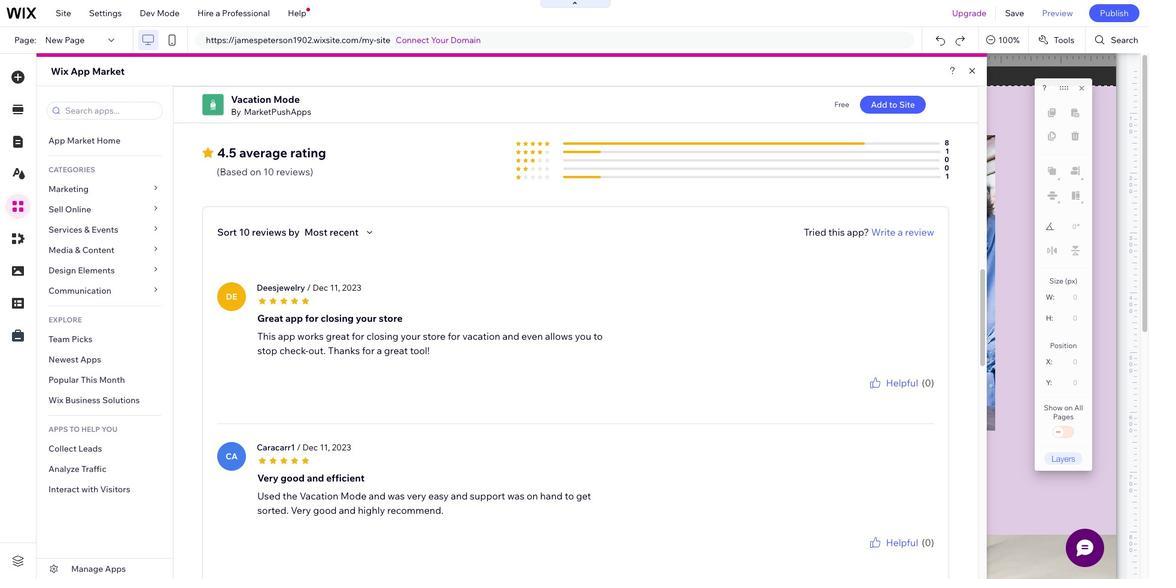 Task type: vqa. For each thing, say whether or not it's contained in the screenshot.
start
no



Task type: locate. For each thing, give the bounding box(es) containing it.
mode down the efficient in the left bottom of the page
[[341, 490, 367, 502]]

closing
[[321, 312, 354, 324], [367, 330, 399, 342]]

market left the home at left top
[[67, 135, 95, 146]]

and left even
[[503, 330, 519, 342]]

1 horizontal spatial apps
[[105, 564, 126, 575]]

1 helpful from the top
[[886, 377, 919, 389]]

size
[[1050, 277, 1064, 286]]

app right great
[[285, 312, 303, 324]]

1 horizontal spatial this
[[257, 330, 276, 342]]

1 horizontal spatial on
[[527, 490, 538, 502]]

add to site
[[871, 99, 915, 110]]

11, for efficient
[[320, 442, 330, 453]]

vacation up by
[[231, 93, 271, 105]]

thanks
[[328, 345, 360, 357]]

2 1 from the top
[[946, 172, 949, 181]]

events
[[92, 224, 118, 235]]

tried
[[804, 226, 827, 238]]

wix business solutions link
[[37, 390, 173, 411]]

tools
[[1054, 35, 1075, 45]]

was
[[388, 490, 405, 502], [508, 490, 525, 502]]

1 thank from the top
[[840, 390, 860, 399]]

helpful button for used the vacation mode and was very easy and support was on hand to get sorted. very good and highly recommend.
[[868, 536, 919, 550]]

1 horizontal spatial a
[[377, 345, 382, 357]]

wix business solutions
[[48, 395, 140, 406]]

app up categories
[[48, 135, 65, 146]]

1 horizontal spatial mode
[[274, 93, 300, 105]]

mode right dev
[[157, 8, 180, 19]]

0 horizontal spatial vacation
[[231, 93, 271, 105]]

& left events
[[84, 224, 90, 235]]

apps
[[80, 354, 101, 365], [105, 564, 126, 575]]

good up the
[[281, 472, 305, 484]]

site inside button
[[900, 99, 915, 110]]

you
[[575, 330, 592, 342], [862, 390, 874, 399], [862, 550, 874, 559]]

1 horizontal spatial 10
[[263, 166, 274, 178]]

settings
[[89, 8, 122, 19]]

help
[[288, 8, 306, 19]]

all
[[1075, 403, 1083, 412]]

you
[[102, 425, 117, 434]]

2 vertical spatial to
[[565, 490, 574, 502]]

2023 up the efficient in the left bottom of the page
[[332, 442, 351, 453]]

app down page
[[71, 65, 90, 77]]

1 vertical spatial apps
[[105, 564, 126, 575]]

1 vertical spatial 10
[[239, 226, 250, 238]]

was right support
[[508, 490, 525, 502]]

1 vertical spatial site
[[900, 99, 915, 110]]

traffic
[[81, 464, 106, 475]]

0 vertical spatial 10
[[263, 166, 274, 178]]

1 0 from the top
[[945, 155, 949, 164]]

site up new page
[[56, 8, 71, 19]]

11, right deesjewelry at the left of the page
[[330, 282, 340, 293]]

0 vertical spatial 2023
[[342, 282, 361, 293]]

0 vertical spatial dec
[[313, 282, 328, 293]]

dec right deesjewelry at the left of the page
[[313, 282, 328, 293]]

1 vertical spatial good
[[313, 504, 337, 516]]

Search apps... field
[[62, 102, 159, 119]]

layers button
[[1045, 453, 1083, 465]]

services & events
[[48, 224, 118, 235]]

11, up the efficient in the left bottom of the page
[[320, 442, 330, 453]]

0 vertical spatial store
[[379, 312, 403, 324]]

1 (0) from the top
[[922, 377, 935, 389]]

and left the efficient in the left bottom of the page
[[307, 472, 324, 484]]

2 vertical spatial mode
[[341, 490, 367, 502]]

0 horizontal spatial mode
[[157, 8, 180, 19]]

1 vertical spatial store
[[423, 330, 446, 342]]

apps
[[48, 425, 68, 434]]

recent
[[330, 226, 359, 238]]

very
[[257, 472, 279, 484], [291, 504, 311, 516]]

2023
[[342, 282, 361, 293], [332, 442, 351, 453]]

and
[[503, 330, 519, 342], [307, 472, 324, 484], [369, 490, 386, 502], [451, 490, 468, 502], [339, 504, 356, 516]]

helpful button for this app works great for closing your store for vacation and even allows you to stop check-out.  thanks for a great tool!
[[868, 376, 919, 390]]

0
[[945, 155, 949, 164], [945, 163, 949, 172]]

publish button
[[1090, 4, 1140, 22]]

team picks link
[[37, 329, 173, 350]]

1 vertical spatial 11,
[[320, 442, 330, 453]]

1 vertical spatial dec
[[303, 442, 318, 453]]

wix for wix business solutions
[[48, 395, 63, 406]]

site
[[56, 8, 71, 19], [900, 99, 915, 110]]

app
[[71, 65, 90, 77], [48, 135, 65, 146]]

1 horizontal spatial app
[[71, 65, 90, 77]]

apps for manage apps
[[105, 564, 126, 575]]

help
[[81, 425, 100, 434]]

0 vertical spatial /
[[307, 282, 311, 293]]

1 vertical spatial wix
[[48, 395, 63, 406]]

position
[[1050, 341, 1077, 350]]

1 vertical spatial very
[[291, 504, 311, 516]]

very down the
[[291, 504, 311, 516]]

visitors
[[100, 484, 130, 495]]

0 horizontal spatial /
[[297, 442, 301, 453]]

show on all pages
[[1044, 403, 1083, 421]]

1 vertical spatial mode
[[274, 93, 300, 105]]

0 vertical spatial site
[[56, 8, 71, 19]]

analyze traffic link
[[37, 459, 173, 480]]

1 vertical spatial market
[[67, 135, 95, 146]]

helpful button
[[868, 376, 919, 390], [868, 536, 919, 550]]

mode for dev
[[157, 8, 180, 19]]

0 vertical spatial (0)
[[922, 377, 935, 389]]

0 horizontal spatial site
[[56, 8, 71, 19]]

0 horizontal spatial app
[[48, 135, 65, 146]]

1 horizontal spatial great
[[384, 345, 408, 357]]

services
[[48, 224, 82, 235]]

0 vertical spatial apps
[[80, 354, 101, 365]]

wix down new page
[[51, 65, 68, 77]]

vacation
[[231, 93, 271, 105], [300, 490, 339, 502]]

/ for good
[[297, 442, 301, 453]]

on inside show on all pages
[[1065, 403, 1073, 412]]

10 right sort
[[239, 226, 250, 238]]

1 vertical spatial helpful button
[[868, 536, 919, 550]]

0 horizontal spatial on
[[250, 166, 261, 178]]

1 vertical spatial you
[[862, 390, 874, 399]]

manage
[[71, 564, 103, 575]]

1 feedback from the top
[[903, 390, 935, 399]]

2 thank from the top
[[840, 550, 860, 559]]

apps inside "link"
[[105, 564, 126, 575]]

apps right manage
[[105, 564, 126, 575]]

x:
[[1046, 358, 1053, 366]]

search
[[1111, 35, 1139, 45]]

4.5 average rating
[[217, 145, 326, 160]]

1 vertical spatial /
[[297, 442, 301, 453]]

1 thank you for your feedback from the top
[[840, 390, 935, 399]]

2 vertical spatial you
[[862, 550, 874, 559]]

1 vertical spatial helpful
[[886, 537, 919, 549]]

0 horizontal spatial was
[[388, 490, 405, 502]]

reviews)
[[276, 166, 313, 178]]

your
[[356, 312, 377, 324], [401, 330, 421, 342], [887, 390, 902, 399], [887, 550, 902, 559]]

2 horizontal spatial a
[[898, 226, 903, 238]]

apps to help you
[[48, 425, 117, 434]]

0 vertical spatial to
[[889, 99, 898, 110]]

0 vertical spatial vacation
[[231, 93, 271, 105]]

a right the 'thanks'
[[377, 345, 382, 357]]

1 horizontal spatial /
[[307, 282, 311, 293]]

mode for vacation
[[274, 93, 300, 105]]

and up highly
[[369, 490, 386, 502]]

0 vertical spatial helpful
[[886, 377, 919, 389]]

1 horizontal spatial site
[[900, 99, 915, 110]]

2 helpful from the top
[[886, 537, 919, 549]]

you for very good and efficient used the vacation mode and was very easy and support was on hand to get sorted. very good and highly recommend.
[[862, 550, 874, 559]]

mode up marketpushapps
[[274, 93, 300, 105]]

mode inside vacation mode by marketpushapps
[[274, 93, 300, 105]]

newest apps
[[48, 354, 101, 365]]

market up search apps... field
[[92, 65, 125, 77]]

2 vertical spatial a
[[377, 345, 382, 357]]

to right add
[[889, 99, 898, 110]]

1 vertical spatial thank you for your feedback
[[840, 550, 935, 559]]

on down average at the top left
[[250, 166, 261, 178]]

2 vertical spatial on
[[527, 490, 538, 502]]

0 vertical spatial you
[[575, 330, 592, 342]]

0 vertical spatial great
[[326, 330, 350, 342]]

this up stop
[[257, 330, 276, 342]]

media & content link
[[37, 240, 173, 260]]

2 feedback from the top
[[903, 550, 935, 559]]

wix inside sidebar "element"
[[48, 395, 63, 406]]

team
[[48, 334, 70, 345]]

2023 down recent
[[342, 282, 361, 293]]

1 1 from the top
[[946, 146, 949, 155]]

0 vertical spatial feedback
[[903, 390, 935, 399]]

on left "all" in the bottom of the page
[[1065, 403, 1073, 412]]

good down the efficient in the left bottom of the page
[[313, 504, 337, 516]]

wix down popular
[[48, 395, 63, 406]]

0 vertical spatial thank
[[840, 390, 860, 399]]

None text field
[[1060, 310, 1082, 326]]

great up the 'thanks'
[[326, 330, 350, 342]]

to right allows
[[594, 330, 603, 342]]

0 horizontal spatial this
[[81, 375, 97, 386]]

mode inside the very good and efficient used the vacation mode and was very easy and support was on hand to get sorted. very good and highly recommend.
[[341, 490, 367, 502]]

vacation inside the very good and efficient used the vacation mode and was very easy and support was on hand to get sorted. very good and highly recommend.
[[300, 490, 339, 502]]

this up wix business solutions
[[81, 375, 97, 386]]

None text field
[[1061, 219, 1077, 235], [1059, 289, 1082, 305], [1059, 354, 1082, 370], [1058, 375, 1082, 391], [1061, 219, 1077, 235], [1059, 289, 1082, 305], [1059, 354, 1082, 370], [1058, 375, 1082, 391]]

thank you for your feedback for used the vacation mode and was very easy and support was on hand to get sorted. very good and highly recommend.
[[840, 550, 935, 559]]

1 vertical spatial 1
[[946, 172, 949, 181]]

month
[[99, 375, 125, 386]]

a
[[216, 8, 220, 19], [898, 226, 903, 238], [377, 345, 382, 357]]

app up check-
[[278, 330, 295, 342]]

pages
[[1054, 412, 1074, 421]]

solutions
[[102, 395, 140, 406]]

1 horizontal spatial was
[[508, 490, 525, 502]]

works
[[297, 330, 324, 342]]

a right the "write"
[[898, 226, 903, 238]]

interact with visitors
[[48, 484, 130, 495]]

write
[[872, 226, 896, 238]]

10 down 4.5 average rating
[[263, 166, 274, 178]]

thank for this app works great for closing your store for vacation and even allows you to stop check-out.  thanks for a great tool!
[[840, 390, 860, 399]]

was left very at the left bottom of the page
[[388, 490, 405, 502]]

1 vertical spatial app
[[278, 330, 295, 342]]

highly
[[358, 504, 385, 516]]

0 vertical spatial 1
[[946, 146, 949, 155]]

2 horizontal spatial on
[[1065, 403, 1073, 412]]

2 (0) from the top
[[922, 537, 935, 549]]

this inside sidebar "element"
[[81, 375, 97, 386]]

to inside button
[[889, 99, 898, 110]]

apps up popular this month
[[80, 354, 101, 365]]

1 vertical spatial (0)
[[922, 537, 935, 549]]

11,
[[330, 282, 340, 293], [320, 442, 330, 453]]

0 horizontal spatial &
[[75, 245, 80, 256]]

100%
[[999, 35, 1020, 45]]

1 vertical spatial thank
[[840, 550, 860, 559]]

2 0 from the top
[[945, 163, 949, 172]]

on left hand
[[527, 490, 538, 502]]

1 vertical spatial vacation
[[300, 490, 339, 502]]

site right add
[[900, 99, 915, 110]]

this
[[257, 330, 276, 342], [81, 375, 97, 386]]

new
[[45, 35, 63, 45]]

2 thank you for your feedback from the top
[[840, 550, 935, 559]]

1 horizontal spatial &
[[84, 224, 90, 235]]

thank you for your feedback
[[840, 390, 935, 399], [840, 550, 935, 559]]

1 horizontal spatial closing
[[367, 330, 399, 342]]

0 vertical spatial closing
[[321, 312, 354, 324]]

0 vertical spatial very
[[257, 472, 279, 484]]

sell
[[48, 204, 63, 215]]

on inside the very good and efficient used the vacation mode and was very easy and support was on hand to get sorted. very good and highly recommend.
[[527, 490, 538, 502]]

out.
[[309, 345, 326, 357]]

and inside great app for closing your store this app works great for closing your store for vacation and even allows you to stop check-out.  thanks for a great tool!
[[503, 330, 519, 342]]

& for content
[[75, 245, 80, 256]]

1 vertical spatial to
[[594, 330, 603, 342]]

categories
[[48, 165, 95, 174]]

& for events
[[84, 224, 90, 235]]

feedback
[[903, 390, 935, 399], [903, 550, 935, 559]]

0 vertical spatial helpful button
[[868, 376, 919, 390]]

1 vertical spatial this
[[81, 375, 97, 386]]

very good and efficient used the vacation mode and was very easy and support was on hand to get sorted. very good and highly recommend.
[[257, 472, 591, 516]]

1 vertical spatial 2023
[[332, 442, 351, 453]]

/ right deesjewelry at the left of the page
[[307, 282, 311, 293]]

(px)
[[1065, 277, 1078, 286]]

save
[[1005, 8, 1024, 19]]

you inside great app for closing your store this app works great for closing your store for vacation and even allows you to stop check-out.  thanks for a great tool!
[[575, 330, 592, 342]]

1 horizontal spatial to
[[594, 330, 603, 342]]

& right media
[[75, 245, 80, 256]]

1 helpful button from the top
[[868, 376, 919, 390]]

business
[[65, 395, 100, 406]]

a right the hire on the left top
[[216, 8, 220, 19]]

the
[[283, 490, 298, 502]]

market
[[92, 65, 125, 77], [67, 135, 95, 146]]

0 vertical spatial market
[[92, 65, 125, 77]]

very up used
[[257, 472, 279, 484]]

?
[[1043, 84, 1047, 92]]

0 vertical spatial &
[[84, 224, 90, 235]]

switch
[[1052, 424, 1076, 441]]

1 vertical spatial on
[[1065, 403, 1073, 412]]

marketing link
[[37, 179, 173, 199]]

to left get
[[565, 490, 574, 502]]

0 horizontal spatial 10
[[239, 226, 250, 238]]

most recent button
[[305, 225, 377, 239]]

hire
[[198, 8, 214, 19]]

0 horizontal spatial apps
[[80, 354, 101, 365]]

1 vertical spatial &
[[75, 245, 80, 256]]

store
[[379, 312, 403, 324], [423, 330, 446, 342]]

1 horizontal spatial store
[[423, 330, 446, 342]]

2023 for efficient
[[332, 442, 351, 453]]

marketpushapps
[[244, 107, 311, 117]]

feedback for this app works great for closing your store for vacation and even allows you to stop check-out.  thanks for a great tool!
[[903, 390, 935, 399]]

https://jamespeterson1902.wixsite.com/my-site connect your domain
[[206, 35, 481, 45]]

great left tool!
[[384, 345, 408, 357]]

thank
[[840, 390, 860, 399], [840, 550, 860, 559]]

most
[[305, 226, 328, 238]]

0 vertical spatial on
[[250, 166, 261, 178]]

dec right caracarr1
[[303, 442, 318, 453]]

0 vertical spatial a
[[216, 8, 220, 19]]

0 vertical spatial wix
[[51, 65, 68, 77]]

2 helpful button from the top
[[868, 536, 919, 550]]

2023 for closing
[[342, 282, 361, 293]]

/ right caracarr1
[[297, 442, 301, 453]]

on for all
[[1065, 403, 1073, 412]]

0 vertical spatial good
[[281, 472, 305, 484]]

2 horizontal spatial to
[[889, 99, 898, 110]]

0 horizontal spatial store
[[379, 312, 403, 324]]

free
[[835, 100, 850, 109]]

on for 10
[[250, 166, 261, 178]]

wix for wix app market
[[51, 65, 68, 77]]

2 horizontal spatial mode
[[341, 490, 367, 502]]

vacation right the
[[300, 490, 339, 502]]

0 vertical spatial 11,
[[330, 282, 340, 293]]

feedback for used the vacation mode and was very easy and support was on hand to get sorted. very good and highly recommend.
[[903, 550, 935, 559]]



Task type: describe. For each thing, give the bounding box(es) containing it.
dec for for
[[313, 282, 328, 293]]

review
[[905, 226, 935, 238]]

tool!
[[410, 345, 430, 357]]

tools button
[[1029, 27, 1086, 53]]

layers
[[1052, 454, 1076, 464]]

this
[[829, 226, 845, 238]]

app inside sidebar "element"
[[48, 135, 65, 146]]

0 horizontal spatial closing
[[321, 312, 354, 324]]

add to site button
[[860, 96, 926, 114]]

100% button
[[980, 27, 1028, 53]]

0 vertical spatial app
[[71, 65, 90, 77]]

even
[[522, 330, 543, 342]]

interact with visitors link
[[37, 480, 173, 500]]

preview
[[1042, 8, 1073, 19]]

collect leads link
[[37, 439, 173, 459]]

sell online link
[[37, 199, 173, 220]]

h:
[[1046, 314, 1054, 323]]

this inside great app for closing your store this app works great for closing your store for vacation and even allows you to stop check-out.  thanks for a great tool!
[[257, 330, 276, 342]]

1 vertical spatial great
[[384, 345, 408, 357]]

1 was from the left
[[388, 490, 405, 502]]

recommend.
[[387, 504, 444, 516]]

helpful for used the vacation mode and was very easy and support was on hand to get sorted. very good and highly recommend.
[[886, 537, 919, 549]]

1 vertical spatial closing
[[367, 330, 399, 342]]

collect leads
[[48, 444, 102, 454]]

(based
[[217, 166, 248, 178]]

1 vertical spatial a
[[898, 226, 903, 238]]

publish
[[1100, 8, 1129, 19]]

dev
[[140, 8, 155, 19]]

? button
[[1043, 84, 1047, 92]]

content
[[82, 245, 115, 256]]

rating
[[290, 145, 326, 160]]

2 was from the left
[[508, 490, 525, 502]]

services & events link
[[37, 220, 173, 240]]

vacation mode by marketpushapps
[[231, 93, 311, 117]]

save button
[[996, 0, 1033, 26]]

1 horizontal spatial good
[[313, 504, 337, 516]]

dev mode
[[140, 8, 180, 19]]

newest apps link
[[37, 350, 173, 370]]

0 vertical spatial app
[[285, 312, 303, 324]]

add
[[871, 99, 888, 110]]

reviews
[[252, 226, 286, 238]]

app market home
[[48, 135, 121, 146]]

8
[[945, 138, 949, 147]]

dec for and
[[303, 442, 318, 453]]

leads
[[78, 444, 102, 454]]

allows
[[545, 330, 573, 342]]

https://jamespeterson1902.wixsite.com/my-
[[206, 35, 376, 45]]

(0) for great app for closing your store this app works great for closing your store for vacation and even allows you to stop check-out.  thanks for a great tool!
[[922, 377, 935, 389]]

analyze traffic
[[48, 464, 106, 475]]

search button
[[1086, 27, 1149, 53]]

upgrade
[[952, 8, 987, 19]]

caracarr1
[[257, 442, 295, 453]]

collect
[[48, 444, 77, 454]]

ca
[[226, 451, 238, 462]]

write a review button
[[872, 225, 935, 239]]

/ for app
[[307, 282, 311, 293]]

and right easy
[[451, 490, 468, 502]]

market inside app market home link
[[67, 135, 95, 146]]

interact
[[48, 484, 80, 495]]

great app for closing your store this app works great for closing your store for vacation and even allows you to stop check-out.  thanks for a great tool!
[[257, 312, 603, 357]]

popular this month link
[[37, 370, 173, 390]]

to inside great app for closing your store this app works great for closing your store for vacation and even allows you to stop check-out.  thanks for a great tool!
[[594, 330, 603, 342]]

popular
[[48, 375, 79, 386]]

to inside the very good and efficient used the vacation mode and was very easy and support was on hand to get sorted. very good and highly recommend.
[[565, 490, 574, 502]]

0 horizontal spatial good
[[281, 472, 305, 484]]

deesjewelry
[[257, 282, 305, 293]]

used
[[257, 490, 281, 502]]

team picks
[[48, 334, 93, 345]]

wix app market
[[51, 65, 125, 77]]

and left highly
[[339, 504, 356, 516]]

design
[[48, 265, 76, 276]]

explore
[[48, 315, 82, 324]]

0 horizontal spatial great
[[326, 330, 350, 342]]

1 horizontal spatial very
[[291, 504, 311, 516]]

your
[[431, 35, 449, 45]]

show
[[1044, 403, 1063, 412]]

tried this app? write a review
[[804, 226, 935, 238]]

thank for used the vacation mode and was very easy and support was on hand to get sorted. very good and highly recommend.
[[840, 550, 860, 559]]

support
[[470, 490, 505, 502]]

newest
[[48, 354, 78, 365]]

by
[[289, 226, 300, 238]]

11, for closing
[[330, 282, 340, 293]]

a inside great app for closing your store this app works great for closing your store for vacation and even allows you to stop check-out.  thanks for a great tool!
[[377, 345, 382, 357]]

popular this month
[[48, 375, 125, 386]]

helpful for this app works great for closing your store for vacation and even allows you to stop check-out.  thanks for a great tool!
[[886, 377, 919, 389]]

sort 10 reviews by
[[217, 226, 300, 238]]

communication
[[48, 286, 113, 296]]

easy
[[428, 490, 449, 502]]

apps for newest apps
[[80, 354, 101, 365]]

0 horizontal spatial very
[[257, 472, 279, 484]]

deesjewelry / dec 11, 2023
[[257, 282, 361, 293]]

thank you for your feedback for this app works great for closing your store for vacation and even allows you to stop check-out.  thanks for a great tool!
[[840, 390, 935, 399]]

average
[[239, 145, 288, 160]]

(0) for very good and efficient used the vacation mode and was very easy and support was on hand to get sorted. very good and highly recommend.
[[922, 537, 935, 549]]

size (px)
[[1050, 277, 1078, 286]]

manage apps link
[[37, 559, 173, 579]]

most recent
[[305, 226, 359, 238]]

very
[[407, 490, 426, 502]]

sidebar element
[[37, 86, 174, 579]]

0 horizontal spatial a
[[216, 8, 220, 19]]

home
[[97, 135, 121, 146]]

hand
[[540, 490, 563, 502]]

y:
[[1046, 379, 1052, 387]]

vacation inside vacation mode by marketpushapps
[[231, 93, 271, 105]]

de
[[226, 291, 237, 302]]

you for great app for closing your store this app works great for closing your store for vacation and even allows you to stop check-out.  thanks for a great tool!
[[862, 390, 874, 399]]

vacation mode logo image
[[202, 94, 224, 116]]

online
[[65, 204, 91, 215]]

analyze
[[48, 464, 80, 475]]



